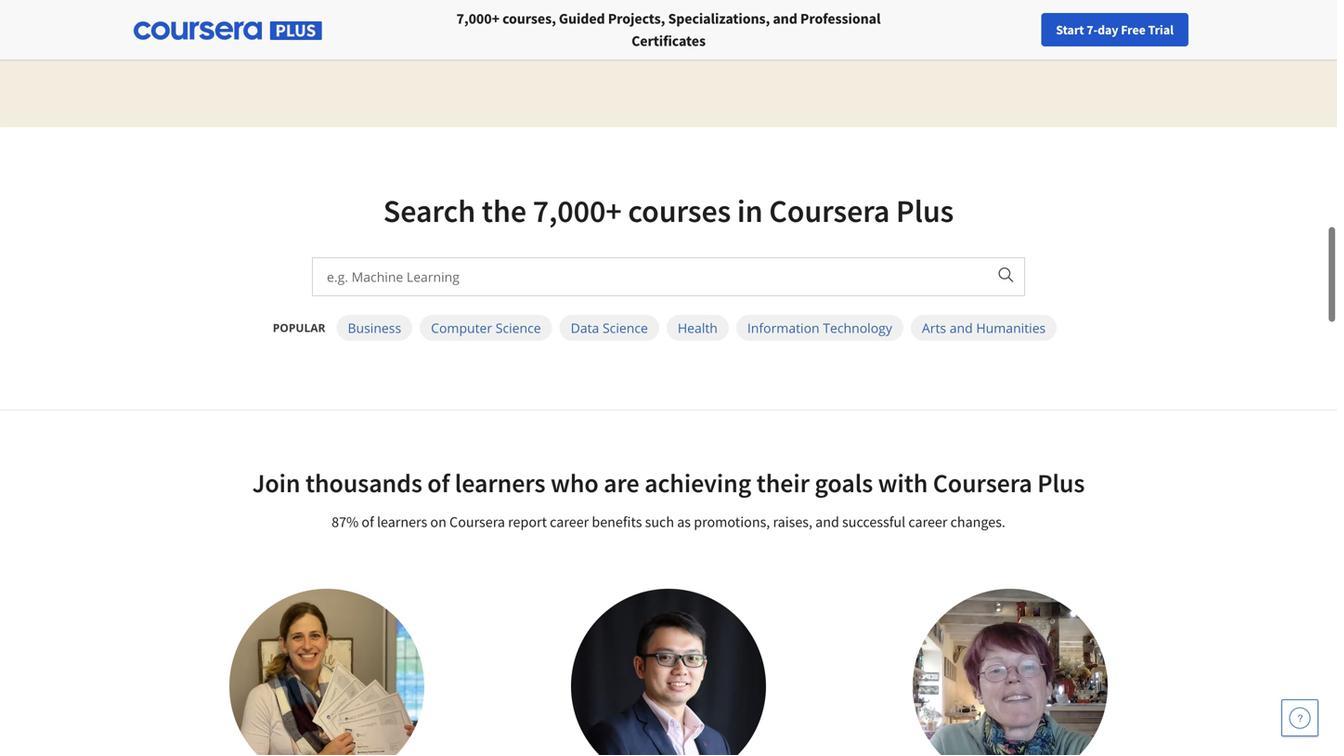Task type: describe. For each thing, give the bounding box(es) containing it.
goals
[[815, 467, 873, 499]]

projects,
[[608, 9, 665, 28]]

courses,
[[503, 9, 556, 28]]

1 horizontal spatial of
[[428, 467, 450, 499]]

thousands
[[306, 467, 422, 499]]

such
[[645, 513, 674, 531]]

who
[[551, 467, 599, 499]]

computer science
[[431, 319, 541, 337]]

7-
[[1087, 21, 1098, 38]]

2 button
[[620, 33, 638, 54]]

list containing 2
[[146, 33, 1168, 54]]

7,000+ inside 7,000+ courses, guided projects, specializations, and professional certificates
[[457, 9, 500, 28]]

raises,
[[773, 513, 813, 531]]

1 vertical spatial 7,000+
[[533, 191, 622, 231]]

7,000+ courses, guided projects, specializations, and professional certificates
[[457, 9, 881, 50]]

0 horizontal spatial learners
[[377, 513, 428, 531]]

6 button
[[694, 33, 712, 54]]

2
[[625, 34, 633, 52]]

1 career from the left
[[550, 513, 589, 531]]

join thousands of learners who are achieving their goals with coursera plus
[[252, 467, 1085, 499]]

changes.
[[951, 513, 1006, 531]]

find your new career link
[[967, 19, 1102, 42]]

computer science button
[[420, 315, 552, 341]]

humanities
[[977, 319, 1046, 337]]

are
[[604, 467, 640, 499]]

on
[[430, 513, 447, 531]]

3 button
[[638, 33, 657, 54]]

arts and humanities button
[[911, 315, 1057, 341]]

arts and humanities
[[922, 319, 1046, 337]]

information
[[748, 319, 820, 337]]

start
[[1056, 21, 1085, 38]]

87% of learners on coursera report career benefits such as promotions, raises, and successful career changes.
[[332, 513, 1006, 531]]

health
[[678, 319, 718, 337]]

popular
[[273, 320, 326, 335]]

show notifications image
[[1122, 23, 1144, 46]]

business
[[348, 319, 401, 337]]

benefits
[[592, 513, 642, 531]]

find your new career
[[976, 21, 1093, 38]]

1 horizontal spatial learners
[[455, 467, 546, 499]]

3
[[644, 34, 651, 52]]

science for computer science
[[496, 319, 541, 337]]

professional
[[801, 9, 881, 28]]

start 7-day free trial button
[[1042, 13, 1189, 46]]

guided
[[559, 9, 605, 28]]

1 vertical spatial of
[[362, 513, 374, 531]]

as
[[677, 513, 691, 531]]

arts
[[922, 319, 947, 337]]

6
[[699, 34, 707, 52]]

their
[[757, 467, 810, 499]]

computer
[[431, 319, 492, 337]]

4
[[662, 34, 670, 52]]



Task type: locate. For each thing, give the bounding box(es) containing it.
0 horizontal spatial science
[[496, 319, 541, 337]]

data
[[571, 319, 599, 337]]

Search the 7,000+ courses in Coursera Plus text field
[[313, 258, 986, 295]]

your
[[1003, 21, 1028, 38]]

learner image abigail p. image
[[229, 589, 425, 755]]

information technology button
[[737, 315, 904, 341]]

0 horizontal spatial of
[[362, 513, 374, 531]]

coursera right on
[[450, 513, 505, 531]]

science for data science
[[603, 319, 648, 337]]

1 vertical spatial coursera
[[933, 467, 1033, 499]]

with
[[878, 467, 928, 499]]

specializations,
[[668, 9, 770, 28]]

start 7-day free trial
[[1056, 21, 1174, 38]]

search
[[383, 191, 476, 231]]

free
[[1121, 21, 1146, 38]]

and right raises,
[[816, 513, 840, 531]]

coursera image
[[22, 15, 140, 45]]

0 vertical spatial plus
[[896, 191, 954, 231]]

science right data
[[603, 319, 648, 337]]

learners left on
[[377, 513, 428, 531]]

science
[[496, 319, 541, 337], [603, 319, 648, 337]]

1 horizontal spatial science
[[603, 319, 648, 337]]

coursera
[[769, 191, 890, 231], [933, 467, 1033, 499], [450, 513, 505, 531]]

career down with
[[909, 513, 948, 531]]

0 horizontal spatial coursera
[[450, 513, 505, 531]]

learner image shi jie f. image
[[571, 589, 766, 755]]

trial
[[1149, 21, 1174, 38]]

the structured query language (sql). university of colorado boulder. course element
[[662, 0, 911, 19]]

introduction to programming with python and java. university of pennsylvania. specialization (4 courses) element
[[925, 0, 1174, 19]]

help center image
[[1289, 707, 1312, 729]]

promotions,
[[694, 513, 770, 531]]

5 button
[[675, 33, 694, 54]]

in
[[737, 191, 763, 231]]

career
[[550, 513, 589, 531], [909, 513, 948, 531]]

7,000+
[[457, 9, 500, 28], [533, 191, 622, 231]]

1 horizontal spatial plus
[[1038, 467, 1085, 499]]

1 vertical spatial plus
[[1038, 467, 1085, 499]]

1 horizontal spatial and
[[816, 513, 840, 531]]

1 vertical spatial learners
[[377, 513, 428, 531]]

learners
[[455, 467, 546, 499], [377, 513, 428, 531]]

information technology
[[748, 319, 893, 337]]

career
[[1057, 21, 1093, 38]]

0 vertical spatial of
[[428, 467, 450, 499]]

of up on
[[428, 467, 450, 499]]

and left professional
[[773, 9, 798, 28]]

data science button
[[560, 315, 659, 341]]

2 vertical spatial and
[[816, 513, 840, 531]]

5
[[681, 34, 688, 52]]

1 horizontal spatial 7,000+
[[533, 191, 622, 231]]

technology
[[823, 319, 893, 337]]

0 horizontal spatial plus
[[896, 191, 954, 231]]

join
[[252, 467, 300, 499]]

learner image inés k. image
[[913, 589, 1108, 755]]

and right 'arts'
[[950, 319, 973, 337]]

0 vertical spatial learners
[[455, 467, 546, 499]]

successful
[[843, 513, 906, 531]]

data science
[[571, 319, 648, 337]]

day
[[1098, 21, 1119, 38]]

0 horizontal spatial and
[[773, 9, 798, 28]]

find
[[976, 21, 1000, 38]]

1 vertical spatial and
[[950, 319, 973, 337]]

leading teams: developing as a leader. university of illinois at urbana-champaign. course element
[[137, 0, 385, 19]]

2 vertical spatial coursera
[[450, 513, 505, 531]]

business button
[[337, 315, 413, 341]]

learners up report
[[455, 467, 546, 499]]

2 science from the left
[[603, 319, 648, 337]]

7,000+ right the
[[533, 191, 622, 231]]

4 button
[[657, 33, 675, 54]]

new
[[1030, 21, 1054, 38]]

1 horizontal spatial coursera
[[769, 191, 890, 231]]

career down who
[[550, 513, 589, 531]]

courses
[[628, 191, 731, 231]]

2 horizontal spatial coursera
[[933, 467, 1033, 499]]

coursera up changes.
[[933, 467, 1033, 499]]

the
[[482, 191, 527, 231]]

2 horizontal spatial and
[[950, 319, 973, 337]]

and inside 7,000+ courses, guided projects, specializations, and professional certificates
[[773, 9, 798, 28]]

python for everybody. university of michigan. specialization (5 courses) element
[[399, 0, 648, 19]]

0 vertical spatial coursera
[[769, 191, 890, 231]]

0 horizontal spatial career
[[550, 513, 589, 531]]

87%
[[332, 513, 359, 531]]

health button
[[667, 315, 729, 341]]

of right 87%
[[362, 513, 374, 531]]

2 career from the left
[[909, 513, 948, 531]]

coursera right in at right top
[[769, 191, 890, 231]]

of
[[428, 467, 450, 499], [362, 513, 374, 531]]

None search field
[[255, 12, 571, 49]]

0 horizontal spatial 7,000+
[[457, 9, 500, 28]]

0 vertical spatial and
[[773, 9, 798, 28]]

0 vertical spatial 7,000+
[[457, 9, 500, 28]]

achieving
[[645, 467, 752, 499]]

science right "computer"
[[496, 319, 541, 337]]

7,000+ left courses,
[[457, 9, 500, 28]]

and
[[773, 9, 798, 28], [950, 319, 973, 337], [816, 513, 840, 531]]

report
[[508, 513, 547, 531]]

list
[[146, 33, 1168, 54]]

and inside button
[[950, 319, 973, 337]]

1 horizontal spatial career
[[909, 513, 948, 531]]

plus
[[896, 191, 954, 231], [1038, 467, 1085, 499]]

coursera plus image
[[134, 21, 322, 40]]

1 science from the left
[[496, 319, 541, 337]]

certificates
[[632, 32, 706, 50]]

search the 7,000+ courses in coursera plus
[[383, 191, 954, 231]]



Task type: vqa. For each thing, say whether or not it's contained in the screenshot.
Information
yes



